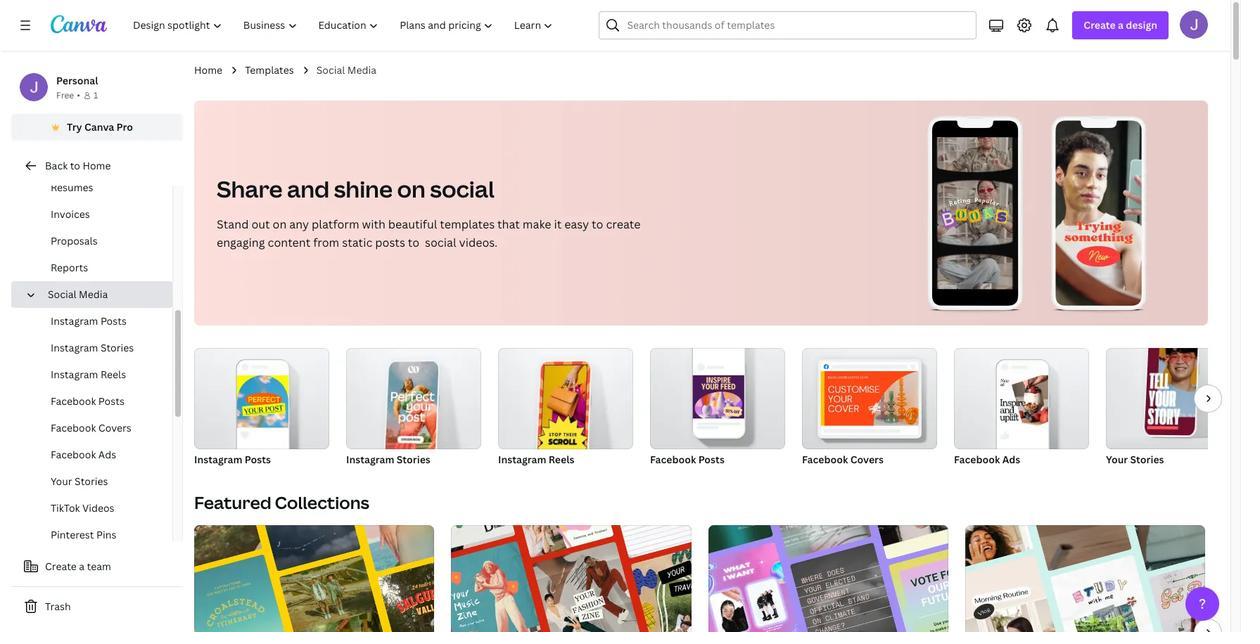 Task type: vqa. For each thing, say whether or not it's contained in the screenshot.
Facebook Posts link
yes



Task type: locate. For each thing, give the bounding box(es) containing it.
facebook posts link for facebook ads link associated with the your stories link to the left's instagram stories link
[[23, 388, 172, 415]]

with
[[362, 217, 386, 232]]

stories
[[101, 341, 134, 355], [397, 453, 431, 467], [1131, 453, 1164, 467], [75, 475, 108, 488]]

1 vertical spatial create
[[45, 560, 77, 574]]

social
[[316, 63, 345, 77], [48, 288, 76, 301]]

1 horizontal spatial facebook posts
[[650, 453, 725, 467]]

facebook cover image
[[802, 348, 937, 450], [821, 372, 919, 426]]

any
[[289, 217, 309, 232]]

0 vertical spatial instagram reels
[[51, 368, 126, 381]]

social inside stand out on any platform with beautiful templates that make it easy to create engaging content from static posts to  social videos.
[[425, 235, 456, 251]]

0 vertical spatial create
[[1084, 18, 1116, 32]]

0 horizontal spatial social media
[[48, 288, 108, 301]]

invoices link
[[23, 201, 172, 228]]

1 horizontal spatial facebook ads link
[[954, 348, 1089, 469]]

1 horizontal spatial facebook posts link
[[650, 348, 785, 469]]

1 horizontal spatial a
[[1118, 18, 1124, 32]]

1 horizontal spatial media
[[347, 63, 377, 77]]

facebook ads link for the your stories link to the left
[[23, 442, 172, 469]]

create inside button
[[45, 560, 77, 574]]

it
[[554, 217, 562, 232]]

facebook ad image
[[954, 348, 1089, 450], [997, 376, 1049, 428]]

instagram story image
[[346, 348, 481, 450], [385, 362, 439, 458]]

0 vertical spatial on
[[397, 174, 426, 204]]

None search field
[[599, 11, 977, 39]]

facebook posts link
[[650, 348, 785, 469], [23, 388, 172, 415]]

free
[[56, 89, 74, 101]]

resumes
[[51, 181, 93, 194]]

a inside button
[[79, 560, 85, 574]]

create a design
[[1084, 18, 1158, 32]]

home up resumes "link"
[[83, 159, 111, 172]]

1 horizontal spatial instagram stories link
[[346, 348, 481, 469]]

pinterest pins
[[51, 529, 116, 542]]

covers
[[98, 422, 131, 435], [851, 453, 884, 467]]

a left the team
[[79, 560, 85, 574]]

1 vertical spatial covers
[[851, 453, 884, 467]]

1 horizontal spatial facebook covers link
[[802, 348, 937, 469]]

0 vertical spatial media
[[347, 63, 377, 77]]

instagram stories link for the rightmost the your stories link facebook ads link
[[346, 348, 481, 469]]

home left the templates in the top left of the page
[[194, 63, 222, 77]]

0 horizontal spatial facebook ads link
[[23, 442, 172, 469]]

reels
[[101, 368, 126, 381], [549, 453, 575, 467]]

create down the pinterest
[[45, 560, 77, 574]]

facebook posts
[[51, 395, 124, 408], [650, 453, 725, 467]]

0 horizontal spatial facebook posts link
[[23, 388, 172, 415]]

0 horizontal spatial a
[[79, 560, 85, 574]]

1 horizontal spatial on
[[397, 174, 426, 204]]

0 horizontal spatial facebook covers link
[[23, 415, 172, 442]]

1 vertical spatial social
[[48, 288, 76, 301]]

social down reports
[[48, 288, 76, 301]]

1 horizontal spatial create
[[1084, 18, 1116, 32]]

your stories
[[1106, 453, 1164, 467], [51, 475, 108, 488]]

social media down reports
[[48, 288, 108, 301]]

facebook post image
[[650, 348, 785, 450], [693, 376, 744, 419]]

create a team
[[45, 560, 111, 574]]

0 horizontal spatial instagram stories link
[[23, 335, 172, 362]]

your
[[1106, 453, 1128, 467], [51, 475, 72, 488]]

social media down top level navigation element
[[316, 63, 377, 77]]

create a team button
[[11, 553, 183, 581]]

beautiful
[[388, 217, 437, 232]]

on inside stand out on any platform with beautiful templates that make it easy to create engaging content from static posts to  social videos.
[[273, 217, 287, 232]]

1 horizontal spatial social media
[[316, 63, 377, 77]]

1 vertical spatial your
[[51, 475, 72, 488]]

social down top level navigation element
[[316, 63, 345, 77]]

instagram stories
[[51, 341, 134, 355], [346, 453, 431, 467]]

facebook covers link
[[802, 348, 937, 469], [23, 415, 172, 442]]

1 horizontal spatial home
[[194, 63, 222, 77]]

0 horizontal spatial instagram reels link
[[23, 362, 172, 388]]

to inside stand out on any platform with beautiful templates that make it easy to create engaging content from static posts to  social videos.
[[592, 217, 603, 232]]

1 vertical spatial instagram posts link
[[194, 348, 329, 469]]

top level navigation element
[[124, 11, 565, 39]]

1 vertical spatial instagram stories
[[346, 453, 431, 467]]

0 horizontal spatial your
[[51, 475, 72, 488]]

instagram reels link for facebook posts link for the rightmost the your stories link facebook ads link instagram stories link
[[498, 348, 633, 469]]

instagram reels link
[[498, 348, 633, 469], [23, 362, 172, 388]]

1 horizontal spatial instagram stories
[[346, 453, 431, 467]]

proposals link
[[23, 228, 172, 255]]

1 vertical spatial instagram reels
[[498, 453, 575, 467]]

0 vertical spatial social
[[316, 63, 345, 77]]

create inside "dropdown button"
[[1084, 18, 1116, 32]]

0 vertical spatial your stories
[[1106, 453, 1164, 467]]

0 horizontal spatial media
[[79, 288, 108, 301]]

0 horizontal spatial instagram posts
[[51, 315, 127, 328]]

facebook ads
[[51, 448, 116, 462], [954, 453, 1021, 467]]

back to home link
[[11, 152, 183, 180]]

on up beautiful
[[397, 174, 426, 204]]

social
[[430, 174, 495, 204], [425, 235, 456, 251]]

instagram stories link
[[23, 335, 172, 362], [346, 348, 481, 469]]

0 vertical spatial instagram stories
[[51, 341, 134, 355]]

instagram reels
[[51, 368, 126, 381], [498, 453, 575, 467]]

0 vertical spatial your
[[1106, 453, 1128, 467]]

free •
[[56, 89, 80, 101]]

back to home
[[45, 159, 111, 172]]

instagram posts down reports link
[[51, 315, 127, 328]]

0 horizontal spatial facebook ads
[[51, 448, 116, 462]]

invoices
[[51, 208, 90, 221]]

posts
[[101, 315, 127, 328], [98, 395, 124, 408], [245, 453, 271, 467], [699, 453, 725, 467]]

your story image
[[1145, 340, 1199, 436], [1106, 348, 1241, 450]]

media down reports link
[[79, 288, 108, 301]]

create for create a team
[[45, 560, 77, 574]]

1 horizontal spatial instagram reels link
[[498, 348, 633, 469]]

to right the easy
[[592, 217, 603, 232]]

instagram reel image
[[498, 348, 633, 450], [537, 362, 591, 458]]

your stories link
[[1106, 340, 1241, 469], [23, 469, 172, 495]]

•
[[77, 89, 80, 101]]

to right "back"
[[70, 159, 80, 172]]

share and shine on social
[[217, 174, 495, 204]]

create left design
[[1084, 18, 1116, 32]]

facebook covers
[[51, 422, 131, 435], [802, 453, 884, 467]]

1 vertical spatial on
[[273, 217, 287, 232]]

social up the templates
[[430, 174, 495, 204]]

instagram
[[51, 315, 98, 328], [51, 341, 98, 355], [51, 368, 98, 381], [194, 453, 242, 467], [346, 453, 394, 467], [498, 453, 546, 467]]

0 horizontal spatial home
[[83, 159, 111, 172]]

a inside "dropdown button"
[[1118, 18, 1124, 32]]

0 horizontal spatial instagram posts link
[[23, 308, 172, 335]]

media down top level navigation element
[[347, 63, 377, 77]]

on
[[397, 174, 426, 204], [273, 217, 287, 232]]

templates
[[245, 63, 294, 77]]

a for design
[[1118, 18, 1124, 32]]

1 horizontal spatial instagram posts link
[[194, 348, 329, 469]]

media
[[347, 63, 377, 77], [79, 288, 108, 301]]

0 horizontal spatial to
[[70, 159, 80, 172]]

instagram post image
[[194, 348, 329, 450], [237, 376, 288, 428]]

0 horizontal spatial covers
[[98, 422, 131, 435]]

facebook ads link
[[954, 348, 1089, 469], [23, 442, 172, 469]]

instagram posts
[[51, 315, 127, 328], [194, 453, 271, 467]]

1 vertical spatial social
[[425, 235, 456, 251]]

instagram posts link
[[23, 308, 172, 335], [194, 348, 329, 469]]

1 horizontal spatial facebook covers
[[802, 453, 884, 467]]

ads
[[98, 448, 116, 462], [1003, 453, 1021, 467]]

1 horizontal spatial instagram posts
[[194, 453, 271, 467]]

to
[[70, 159, 80, 172], [592, 217, 603, 232]]

trash
[[45, 600, 71, 614]]

instagram reels link for facebook posts link related to facebook ads link associated with the your stories link to the left's instagram stories link
[[23, 362, 172, 388]]

1 vertical spatial to
[[592, 217, 603, 232]]

engaging
[[217, 235, 265, 251]]

1 horizontal spatial to
[[592, 217, 603, 232]]

0 horizontal spatial facebook covers
[[51, 422, 131, 435]]

0 vertical spatial covers
[[98, 422, 131, 435]]

0 vertical spatial to
[[70, 159, 80, 172]]

1 horizontal spatial your
[[1106, 453, 1128, 467]]

0 horizontal spatial instagram stories
[[51, 341, 134, 355]]

create
[[1084, 18, 1116, 32], [45, 560, 77, 574]]

0 vertical spatial facebook covers
[[51, 422, 131, 435]]

0 horizontal spatial reels
[[101, 368, 126, 381]]

1 vertical spatial instagram posts
[[194, 453, 271, 467]]

home
[[194, 63, 222, 77], [83, 159, 111, 172]]

0 horizontal spatial on
[[273, 217, 287, 232]]

share and shine on social image
[[871, 101, 1208, 326]]

1 horizontal spatial social
[[316, 63, 345, 77]]

0 vertical spatial a
[[1118, 18, 1124, 32]]

1 vertical spatial a
[[79, 560, 85, 574]]

0 vertical spatial facebook posts
[[51, 395, 124, 408]]

0 horizontal spatial create
[[45, 560, 77, 574]]

0 vertical spatial instagram posts link
[[23, 308, 172, 335]]

from
[[313, 235, 339, 251]]

facebook posts link for the rightmost the your stories link facebook ads link instagram stories link
[[650, 348, 785, 469]]

social down the templates
[[425, 235, 456, 251]]

on right out
[[273, 217, 287, 232]]

create
[[606, 217, 641, 232]]

a left design
[[1118, 18, 1124, 32]]

0 vertical spatial home
[[194, 63, 222, 77]]

instagram posts link for facebook ads link associated with the your stories link to the left's instagram stories link
[[23, 308, 172, 335]]

0 horizontal spatial your stories
[[51, 475, 108, 488]]

0 vertical spatial social media
[[316, 63, 377, 77]]

facebook
[[51, 395, 96, 408], [51, 422, 96, 435], [51, 448, 96, 462], [650, 453, 696, 467], [802, 453, 848, 467], [954, 453, 1000, 467]]

Search search field
[[627, 12, 968, 39]]

1 vertical spatial facebook posts
[[650, 453, 725, 467]]

instagram posts up featured
[[194, 453, 271, 467]]

1 vertical spatial reels
[[549, 453, 575, 467]]

social media
[[316, 63, 377, 77], [48, 288, 108, 301]]

pro
[[117, 120, 133, 134]]

1 horizontal spatial your stories link
[[1106, 340, 1241, 469]]

home link
[[194, 63, 222, 78]]

a
[[1118, 18, 1124, 32], [79, 560, 85, 574]]



Task type: describe. For each thing, give the bounding box(es) containing it.
facebook covers link for the rightmost the your stories link facebook ads link
[[802, 348, 937, 469]]

0 vertical spatial reels
[[101, 368, 126, 381]]

1 horizontal spatial covers
[[851, 453, 884, 467]]

facebook covers link for facebook ads link associated with the your stories link to the left
[[23, 415, 172, 442]]

personal
[[56, 74, 98, 87]]

instagram stories link for facebook ads link associated with the your stories link to the left
[[23, 335, 172, 362]]

0 vertical spatial social
[[430, 174, 495, 204]]

team
[[87, 560, 111, 574]]

that
[[498, 217, 520, 232]]

tiktok videos link
[[23, 495, 172, 522]]

proposals
[[51, 234, 98, 248]]

stand
[[217, 217, 249, 232]]

try canva pro
[[67, 120, 133, 134]]

1 horizontal spatial your stories
[[1106, 453, 1164, 467]]

reports
[[51, 261, 88, 274]]

facebook ads link for the rightmost the your stories link
[[954, 348, 1089, 469]]

1 vertical spatial facebook covers
[[802, 453, 884, 467]]

0 horizontal spatial ads
[[98, 448, 116, 462]]

jacob simon image
[[1180, 11, 1208, 39]]

featured
[[194, 491, 271, 514]]

try canva pro button
[[11, 114, 183, 141]]

collections
[[275, 491, 369, 514]]

try
[[67, 120, 82, 134]]

your story image inside the your stories link
[[1145, 340, 1199, 436]]

static
[[342, 235, 372, 251]]

content
[[268, 235, 311, 251]]

make
[[523, 217, 551, 232]]

create a design button
[[1073, 11, 1169, 39]]

featured collections
[[194, 491, 369, 514]]

create for create a design
[[1084, 18, 1116, 32]]

templates link
[[245, 63, 294, 78]]

posts
[[375, 235, 405, 251]]

1
[[94, 89, 98, 101]]

1 vertical spatial your stories
[[51, 475, 108, 488]]

pins
[[96, 529, 116, 542]]

1 vertical spatial home
[[83, 159, 111, 172]]

0 horizontal spatial social
[[48, 288, 76, 301]]

0 vertical spatial instagram posts
[[51, 315, 127, 328]]

tiktok
[[51, 502, 80, 515]]

pinterest pins link
[[23, 522, 172, 549]]

a for team
[[79, 560, 85, 574]]

videos.
[[459, 235, 498, 251]]

1 horizontal spatial ads
[[1003, 453, 1021, 467]]

1 vertical spatial social media
[[48, 288, 108, 301]]

templates
[[440, 217, 495, 232]]

1 horizontal spatial instagram reels
[[498, 453, 575, 467]]

easy
[[565, 217, 589, 232]]

out
[[252, 217, 270, 232]]

instagram story image inside instagram stories link
[[385, 362, 439, 458]]

stand out on any platform with beautiful templates that make it easy to create engaging content from static posts to  social videos.
[[217, 217, 641, 251]]

0 horizontal spatial instagram reels
[[51, 368, 126, 381]]

tiktok videos
[[51, 502, 114, 515]]

0 horizontal spatial facebook posts
[[51, 395, 124, 408]]

platform
[[312, 217, 359, 232]]

pinterest
[[51, 529, 94, 542]]

reports link
[[23, 255, 172, 282]]

1 horizontal spatial facebook ads
[[954, 453, 1021, 467]]

design
[[1126, 18, 1158, 32]]

videos
[[82, 502, 114, 515]]

share
[[217, 174, 283, 204]]

canva
[[84, 120, 114, 134]]

1 vertical spatial media
[[79, 288, 108, 301]]

resumes link
[[23, 175, 172, 201]]

instagram posts link for the rightmost the your stories link facebook ads link instagram stories link
[[194, 348, 329, 469]]

1 horizontal spatial reels
[[549, 453, 575, 467]]

and
[[287, 174, 330, 204]]

back
[[45, 159, 68, 172]]

trash link
[[11, 593, 183, 621]]

shine
[[334, 174, 393, 204]]

0 horizontal spatial your stories link
[[23, 469, 172, 495]]



